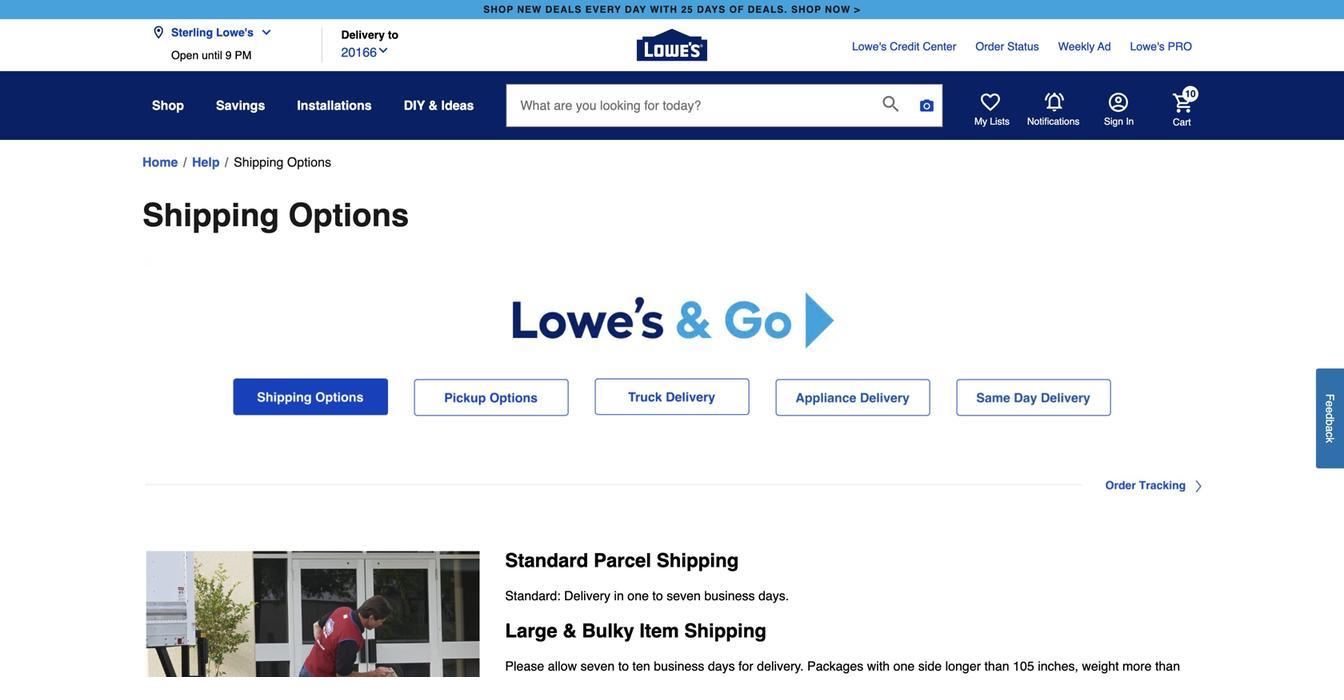 Task type: vqa. For each thing, say whether or not it's contained in the screenshot.
bottom floor?
no



Task type: describe. For each thing, give the bounding box(es) containing it.
f e e d b a c k
[[1324, 394, 1337, 444]]

inches,
[[1038, 660, 1079, 674]]

in
[[1126, 116, 1134, 127]]

9
[[225, 49, 232, 62]]

help link
[[192, 153, 220, 172]]

20166 button
[[341, 41, 390, 62]]

new
[[517, 4, 542, 15]]

sign in
[[1104, 116, 1134, 127]]

until
[[202, 49, 222, 62]]

camera image
[[919, 98, 935, 114]]

20166
[[341, 45, 377, 60]]

bulky
[[582, 621, 634, 643]]

to inside please allow seven to ten business days for delivery. packages with one side longer than 105 inches, weight more than
[[618, 660, 629, 674]]

1 vertical spatial to
[[653, 589, 663, 604]]

ideas
[[441, 98, 474, 113]]

with
[[650, 4, 678, 15]]

deals.
[[748, 4, 788, 15]]

standard
[[505, 550, 588, 572]]

1 horizontal spatial seven
[[667, 589, 701, 604]]

diy & ideas button
[[404, 91, 474, 120]]

& for large
[[563, 621, 577, 643]]

1 vertical spatial delivery
[[564, 589, 611, 604]]

installations
[[297, 98, 372, 113]]

1 e from the top
[[1324, 401, 1337, 408]]

25
[[681, 4, 694, 15]]

lowe's home improvement logo image
[[637, 10, 707, 80]]

& for diy
[[429, 98, 438, 113]]

longer
[[946, 660, 981, 674]]

lowe's for lowe's pro
[[1130, 40, 1165, 53]]

packages
[[807, 660, 864, 674]]

weekly
[[1059, 40, 1095, 53]]

lowe's home improvement cart image
[[1173, 93, 1192, 113]]

status
[[1008, 40, 1039, 53]]

location image
[[152, 26, 165, 39]]

seven inside please allow seven to ten business days for delivery. packages with one side longer than 105 inches, weight more than
[[581, 660, 615, 674]]

days
[[708, 660, 735, 674]]

2 than from the left
[[1156, 660, 1180, 674]]

weekly ad link
[[1059, 38, 1111, 54]]

please
[[505, 660, 544, 674]]

home
[[142, 155, 178, 170]]

shipping up standard: delivery in one to seven business days.
[[657, 550, 739, 572]]

0 vertical spatial business
[[705, 589, 755, 604]]

1 than from the left
[[985, 660, 1010, 674]]

center
[[923, 40, 957, 53]]

day
[[625, 4, 647, 15]]

standard parcel shipping
[[505, 550, 739, 572]]

shop button
[[152, 91, 184, 120]]

lowe's credit center link
[[852, 38, 957, 54]]

of
[[730, 4, 744, 15]]

1 shop from the left
[[484, 4, 514, 15]]

large
[[505, 621, 558, 643]]

chevron down image inside sterling lowe's button
[[254, 26, 273, 39]]

in
[[614, 589, 624, 604]]

a lowe's associate loading boxes into a lowe's delivery truck. image
[[146, 552, 480, 678]]

search image
[[883, 96, 899, 112]]

business inside please allow seven to ten business days for delivery. packages with one side longer than 105 inches, weight more than
[[654, 660, 705, 674]]

appliance delivery image
[[775, 379, 931, 417]]

my lists
[[975, 116, 1010, 127]]

sign in button
[[1104, 93, 1134, 128]]

lowe's inside button
[[216, 26, 254, 39]]

sterling
[[171, 26, 213, 39]]

my
[[975, 116, 988, 127]]

large & bulky item shipping
[[505, 621, 767, 643]]

delivery to
[[341, 28, 399, 41]]

order
[[976, 40, 1004, 53]]

b
[[1324, 420, 1337, 426]]

shop new deals every day with 25 days of deals. shop now > link
[[480, 0, 864, 19]]

shipping options image
[[233, 379, 388, 417]]

pickup options image
[[414, 379, 569, 417]]

standard: delivery in one to seven business days.
[[505, 589, 789, 604]]

diy & ideas
[[404, 98, 474, 113]]

shipping down the help link
[[142, 197, 279, 234]]

home link
[[142, 153, 178, 172]]

105
[[1013, 660, 1035, 674]]

Search Query text field
[[507, 85, 870, 126]]

10
[[1185, 88, 1196, 100]]

ad
[[1098, 40, 1111, 53]]

parcel
[[594, 550, 651, 572]]

weekly ad
[[1059, 40, 1111, 53]]

savings
[[216, 98, 265, 113]]

lowe's home improvement lists image
[[981, 93, 1000, 112]]

truck delivery image
[[595, 379, 750, 416]]



Task type: locate. For each thing, give the bounding box(es) containing it.
shipping
[[234, 155, 284, 170], [142, 197, 279, 234], [657, 550, 739, 572], [685, 621, 767, 643]]

e
[[1324, 401, 1337, 408], [1324, 408, 1337, 414]]

sterling lowe's button
[[152, 16, 279, 49]]

1 vertical spatial shipping options
[[142, 197, 409, 234]]

d
[[1324, 414, 1337, 420]]

chevron down image
[[254, 26, 273, 39], [377, 44, 390, 57]]

2 horizontal spatial to
[[653, 589, 663, 604]]

open
[[171, 49, 199, 62]]

lowe's left 'credit'
[[852, 40, 887, 53]]

pm
[[235, 49, 252, 62]]

now
[[825, 4, 851, 15]]

lowe's pro link
[[1130, 38, 1192, 54]]

installations button
[[297, 91, 372, 120]]

0 vertical spatial to
[[388, 28, 399, 41]]

sterling lowe's
[[171, 26, 254, 39]]

lowe's up '9'
[[216, 26, 254, 39]]

0 horizontal spatial than
[[985, 660, 1010, 674]]

f e e d b a c k button
[[1316, 369, 1344, 469]]

lists
[[990, 116, 1010, 127]]

lowe's home improvement notification center image
[[1045, 93, 1064, 112]]

1 vertical spatial one
[[894, 660, 915, 674]]

weight
[[1082, 660, 1119, 674]]

1 horizontal spatial lowe's
[[852, 40, 887, 53]]

1 vertical spatial options
[[288, 197, 409, 234]]

than right more
[[1156, 660, 1180, 674]]

lowe's for lowe's credit center
[[852, 40, 887, 53]]

one right in
[[628, 589, 649, 604]]

None search field
[[506, 84, 943, 142]]

for
[[739, 660, 754, 674]]

0 vertical spatial seven
[[667, 589, 701, 604]]

lowe's pro
[[1130, 40, 1192, 53]]

&
[[429, 98, 438, 113], [563, 621, 577, 643]]

options
[[287, 155, 331, 170], [288, 197, 409, 234]]

sign
[[1104, 116, 1124, 127]]

deals
[[546, 4, 582, 15]]

0 vertical spatial options
[[287, 155, 331, 170]]

credit
[[890, 40, 920, 53]]

1 horizontal spatial than
[[1156, 660, 1180, 674]]

shop
[[152, 98, 184, 113]]

1 horizontal spatial one
[[894, 660, 915, 674]]

e up d on the bottom of page
[[1324, 401, 1337, 408]]

order tracking image
[[142, 466, 1202, 504]]

lowe's inside 'link'
[[1130, 40, 1165, 53]]

0 horizontal spatial chevron down image
[[254, 26, 273, 39]]

order status
[[976, 40, 1039, 53]]

same-day delivery image
[[956, 379, 1112, 417]]

savings button
[[216, 91, 265, 120]]

my lists link
[[975, 93, 1010, 128]]

days
[[697, 4, 726, 15]]

seven up item
[[667, 589, 701, 604]]

1 horizontal spatial to
[[618, 660, 629, 674]]

2 vertical spatial to
[[618, 660, 629, 674]]

side
[[919, 660, 942, 674]]

& right diy
[[429, 98, 438, 113]]

delivery
[[341, 28, 385, 41], [564, 589, 611, 604]]

0 vertical spatial &
[[429, 98, 438, 113]]

ten
[[633, 660, 650, 674]]

shipping options down savings button
[[234, 155, 331, 170]]

1 horizontal spatial chevron down image
[[377, 44, 390, 57]]

shop
[[484, 4, 514, 15], [791, 4, 822, 15]]

0 horizontal spatial one
[[628, 589, 649, 604]]

a
[[1324, 426, 1337, 432]]

help
[[192, 155, 220, 170]]

with
[[867, 660, 890, 674]]

0 horizontal spatial shop
[[484, 4, 514, 15]]

& inside button
[[429, 98, 438, 113]]

seven right allow
[[581, 660, 615, 674]]

business left days.
[[705, 589, 755, 604]]

diy
[[404, 98, 425, 113]]

shop new deals every day with 25 days of deals. shop now >
[[484, 4, 861, 15]]

0 horizontal spatial delivery
[[341, 28, 385, 41]]

lowe's left pro
[[1130, 40, 1165, 53]]

to left ten
[[618, 660, 629, 674]]

0 vertical spatial chevron down image
[[254, 26, 273, 39]]

1 vertical spatial chevron down image
[[377, 44, 390, 57]]

0 horizontal spatial seven
[[581, 660, 615, 674]]

shipping inside shipping options link
[[234, 155, 284, 170]]

2 e from the top
[[1324, 408, 1337, 414]]

k
[[1324, 438, 1337, 444]]

days.
[[759, 589, 789, 604]]

pro
[[1168, 40, 1192, 53]]

>
[[854, 4, 861, 15]]

1 horizontal spatial shop
[[791, 4, 822, 15]]

shop left new
[[484, 4, 514, 15]]

1 vertical spatial seven
[[581, 660, 615, 674]]

allow
[[548, 660, 577, 674]]

0 vertical spatial shipping options
[[234, 155, 331, 170]]

more
[[1123, 660, 1152, 674]]

one right with on the bottom right of page
[[894, 660, 915, 674]]

lowe's credit center
[[852, 40, 957, 53]]

& up allow
[[563, 621, 577, 643]]

2 horizontal spatial lowe's
[[1130, 40, 1165, 53]]

lowe's and go. image
[[142, 258, 1202, 379]]

item
[[640, 621, 679, 643]]

0 vertical spatial one
[[628, 589, 649, 604]]

open until 9 pm
[[171, 49, 252, 62]]

shop left now
[[791, 4, 822, 15]]

c
[[1324, 432, 1337, 438]]

cart
[[1173, 117, 1191, 128]]

standard:
[[505, 589, 561, 604]]

shipping up days
[[685, 621, 767, 643]]

please allow seven to ten business days for delivery. packages with one side longer than 105 inches, weight more than
[[505, 660, 1191, 678]]

1 horizontal spatial delivery
[[564, 589, 611, 604]]

one inside please allow seven to ten business days for delivery. packages with one side longer than 105 inches, weight more than
[[894, 660, 915, 674]]

e up b
[[1324, 408, 1337, 414]]

0 horizontal spatial &
[[429, 98, 438, 113]]

one
[[628, 589, 649, 604], [894, 660, 915, 674]]

1 vertical spatial business
[[654, 660, 705, 674]]

delivery.
[[757, 660, 804, 674]]

lowe's
[[216, 26, 254, 39], [852, 40, 887, 53], [1130, 40, 1165, 53]]

order status link
[[976, 38, 1039, 54]]

0 horizontal spatial to
[[388, 28, 399, 41]]

2 shop from the left
[[791, 4, 822, 15]]

lowe's home improvement account image
[[1109, 93, 1128, 112]]

every
[[586, 4, 622, 15]]

to up item
[[653, 589, 663, 604]]

chevron down image inside 20166 button
[[377, 44, 390, 57]]

shipping right help
[[234, 155, 284, 170]]

seven
[[667, 589, 701, 604], [581, 660, 615, 674]]

business right ten
[[654, 660, 705, 674]]

shipping options link
[[234, 153, 331, 172]]

delivery left in
[[564, 589, 611, 604]]

than left 105
[[985, 660, 1010, 674]]

shipping options
[[234, 155, 331, 170], [142, 197, 409, 234]]

0 vertical spatial delivery
[[341, 28, 385, 41]]

1 vertical spatial &
[[563, 621, 577, 643]]

f
[[1324, 394, 1337, 401]]

business
[[705, 589, 755, 604], [654, 660, 705, 674]]

to up 20166 button
[[388, 28, 399, 41]]

to
[[388, 28, 399, 41], [653, 589, 663, 604], [618, 660, 629, 674]]

0 horizontal spatial lowe's
[[216, 26, 254, 39]]

1 horizontal spatial &
[[563, 621, 577, 643]]

notifications
[[1028, 116, 1080, 127]]

shipping options down shipping options link
[[142, 197, 409, 234]]

delivery up 20166 button
[[341, 28, 385, 41]]



